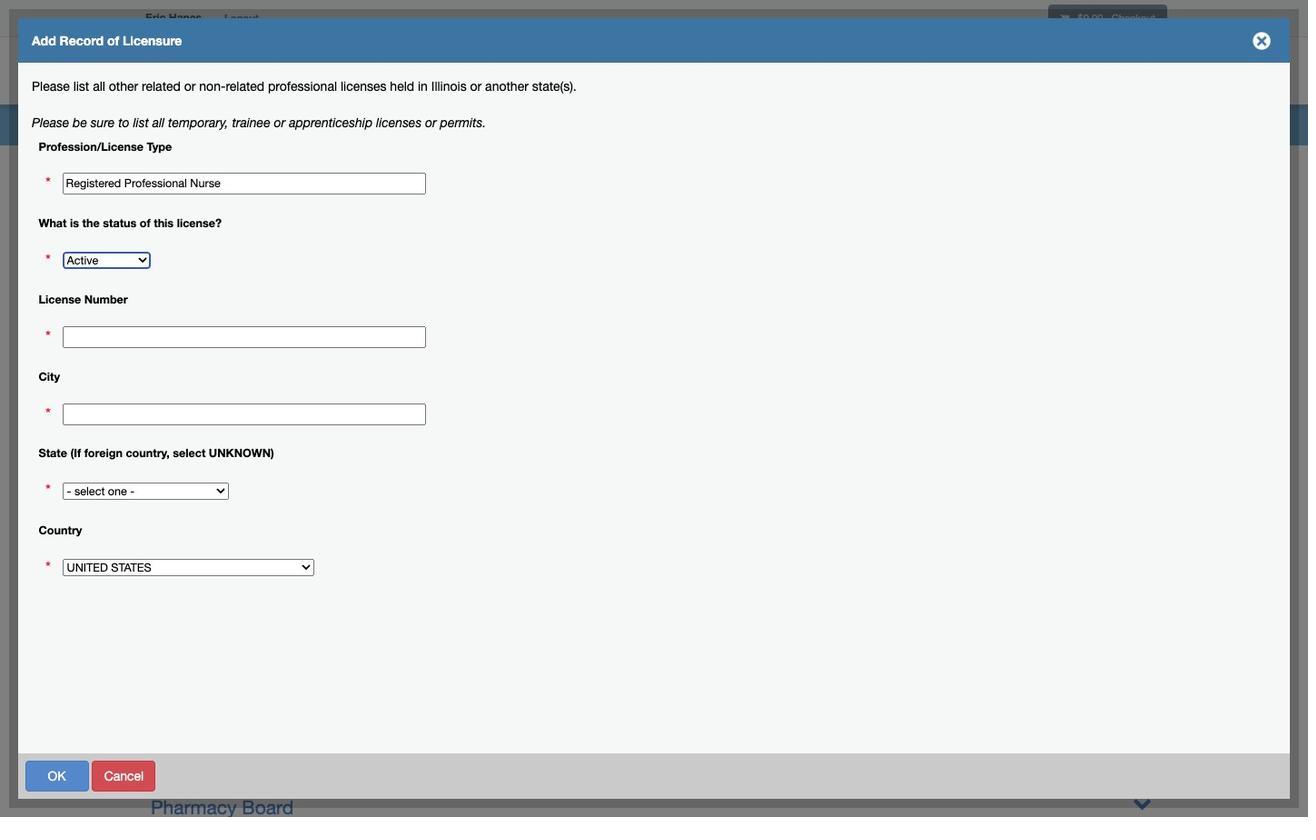 Task type: vqa. For each thing, say whether or not it's contained in the screenshot.
apprenticeship
yes



Task type: locate. For each thing, give the bounding box(es) containing it.
please be sure to list all temporary, trainee or apprenticeship licenses or permits. for non-
[[229, 163, 671, 177]]

trainee
[[232, 115, 271, 130], [424, 163, 462, 177]]

1 vertical spatial permits.
[[626, 163, 671, 177]]

non-
[[199, 79, 226, 94], [411, 130, 436, 144]]

0 horizontal spatial sure
[[91, 115, 115, 130]]

1 vertical spatial sure
[[286, 163, 309, 177]]

logout link
[[211, 0, 272, 36]]

0 horizontal spatial to
[[118, 115, 130, 130]]

method
[[113, 195, 157, 210]]

0 horizontal spatial other
[[109, 79, 138, 94]]

1 vertical spatial professional
[[477, 130, 545, 144]]

sure
[[91, 115, 115, 130], [286, 163, 309, 177]]

0 vertical spatial be
[[73, 115, 87, 130]]

* down the military
[[45, 174, 51, 192]]

temporary, for related
[[362, 163, 421, 177]]

1 vertical spatial state(s).
[[733, 130, 777, 144]]

apprenticeship
[[289, 115, 373, 130], [480, 163, 561, 177]]

1 horizontal spatial held
[[596, 130, 619, 144]]

surgeon
[[389, 475, 461, 497]]

all
[[93, 79, 105, 94], [152, 115, 165, 130], [307, 130, 320, 144], [346, 163, 359, 177]]

alarm
[[435, 385, 485, 407]]

massage
[[151, 445, 228, 467]]

0 vertical spatial trainee
[[232, 115, 271, 130]]

name
[[45, 463, 79, 478]]

1 horizontal spatial state(s).
[[733, 130, 777, 144]]

contractor
[[490, 385, 581, 407]]

sure up 'profession/license type'
[[91, 115, 115, 130]]

be down the please list all other related or non-related professional licenses held in illinois or another state(s).
[[269, 163, 282, 177]]

1 vertical spatial non-
[[411, 130, 436, 144]]

1 horizontal spatial permits.
[[626, 163, 671, 177]]

$0.00 checkout
[[1075, 12, 1156, 24]]

apprenticeship down the please list all other related or non-related professional licenses held in illinois or another state(s).
[[289, 115, 373, 130]]

1 vertical spatial record of licensure
[[45, 760, 160, 774]]

0 vertical spatial nursing
[[109, 510, 153, 524]]

my
[[951, 66, 967, 79]]

0 vertical spatial in
[[418, 79, 428, 94]]

select
[[173, 447, 206, 460]]

0 horizontal spatial be
[[73, 115, 87, 130]]

License Number text field
[[62, 327, 426, 348]]

0 vertical spatial record of licensure
[[223, 79, 337, 94]]

0 vertical spatial temporary,
[[168, 115, 229, 130]]

account
[[970, 66, 1023, 79]]

please be sure to list all temporary, trainee or apprenticeship licenses or permits. up 32.
[[32, 115, 486, 130]]

0 vertical spatial non-
[[199, 79, 226, 94]]

1 vertical spatial therapy
[[270, 766, 339, 788]]

other down the please list all other related or non-related professional licenses held in illinois or another state(s).
[[323, 130, 352, 144]]

apprenticeship down 32. please list all other related or non-related professional licenses held in illinois or another state(s). on the top of page
[[480, 163, 561, 177]]

0 horizontal spatial trainee
[[232, 115, 271, 130]]

application down registered
[[45, 103, 109, 117]]

1 horizontal spatial apprenticeship
[[480, 163, 561, 177]]

close window image
[[1248, 26, 1277, 55], [1248, 26, 1277, 55]]

0 vertical spatial to
[[118, 115, 130, 130]]

detective, security, fingerprint & alarm contractor board limited liability company massage therapy board medical board (physician & surgeon & chiropractor)
[[151, 385, 638, 497]]

0 horizontal spatial another
[[485, 79, 529, 94]]

licenses
[[341, 79, 387, 94], [376, 115, 422, 130], [548, 130, 592, 144], [564, 163, 609, 177]]

0 vertical spatial please be sure to list all temporary, trainee or apprenticeship licenses or permits.
[[32, 115, 486, 130]]

sure down the please list all other related or non-related professional licenses held in illinois or another state(s).
[[286, 163, 309, 177]]

state
[[39, 447, 67, 460]]

personal information
[[45, 371, 163, 385]]

1 vertical spatial apprenticeship
[[480, 163, 561, 177]]

1 vertical spatial another
[[688, 130, 730, 144]]

logout
[[224, 12, 259, 24]]

trainee for non-
[[424, 163, 462, 177]]

0 vertical spatial sure
[[91, 115, 115, 130]]

barber, cosmetology, esthetics & nail technology board link
[[151, 325, 633, 347]]

please list all other related or non-related professional licenses held in illinois or another state(s).
[[32, 79, 577, 94]]

and
[[84, 306, 106, 321]]

contact
[[79, 260, 124, 274]]

record of licensure
[[223, 79, 337, 94], [45, 760, 160, 774]]

1 application from the top
[[45, 103, 109, 117]]

1 vertical spatial be
[[269, 163, 282, 177]]

of
[[107, 33, 119, 48], [267, 79, 279, 94], [140, 216, 151, 230], [76, 417, 87, 432], [90, 760, 101, 774]]

company
[[289, 415, 372, 437]]

country,
[[126, 447, 170, 460]]

in
[[418, 79, 428, 94], [622, 130, 632, 144]]

*
[[45, 174, 51, 192], [45, 251, 51, 269], [45, 328, 51, 346], [45, 404, 51, 422], [45, 481, 51, 499], [45, 558, 51, 576]]

0 horizontal spatial state(s).
[[532, 79, 577, 94]]

1 vertical spatial temporary,
[[362, 163, 421, 177]]

1 horizontal spatial temporary,
[[362, 163, 421, 177]]

0 horizontal spatial illinois
[[431, 79, 467, 94]]

nursing left permit
[[109, 510, 153, 524]]

1 vertical spatial other
[[323, 130, 352, 144]]

& right the surgeon
[[466, 475, 478, 497]]

military status
[[45, 149, 127, 164]]

0 horizontal spatial temporary,
[[168, 115, 229, 130]]

1 horizontal spatial to
[[313, 163, 324, 177]]

temporary,
[[168, 115, 229, 130], [362, 163, 421, 177]]

held
[[390, 79, 414, 94], [596, 130, 619, 144]]

be
[[73, 115, 87, 130], [269, 163, 282, 177]]

related
[[142, 79, 181, 94], [226, 79, 265, 94], [355, 130, 393, 144], [436, 130, 474, 144]]

permits. for illinois
[[626, 163, 671, 177]]

education location
[[45, 556, 156, 571]]

checkout
[[1112, 12, 1156, 24]]

5 * from the top
[[45, 481, 51, 499]]

please be sure to list all temporary, trainee or apprenticeship licenses or permits.
[[32, 115, 486, 130], [229, 163, 671, 177]]

please down 32.
[[229, 163, 266, 177]]

* down "city"
[[45, 404, 51, 422]]

application up is
[[45, 195, 109, 210]]

0 horizontal spatial apprenticeship
[[289, 115, 373, 130]]

limited liability company link
[[151, 415, 372, 437]]

0 vertical spatial other
[[109, 79, 138, 94]]

1 vertical spatial application
[[45, 195, 109, 210]]

please right 32.
[[249, 130, 285, 144]]

* down country
[[45, 558, 51, 576]]

1 vertical spatial illinois
[[635, 130, 670, 144]]

temporary, for or
[[168, 115, 229, 130]]

0 vertical spatial another
[[485, 79, 529, 94]]

0 vertical spatial permits.
[[440, 115, 486, 130]]

1 vertical spatial held
[[596, 130, 619, 144]]

1 horizontal spatial record of licensure
[[223, 79, 337, 94]]

authorization
[[45, 242, 120, 256]]

another
[[485, 79, 529, 94], [688, 130, 730, 144]]

0 vertical spatial apprenticeship
[[289, 115, 373, 130]]

instructions
[[113, 103, 179, 117]]

0 horizontal spatial permits.
[[440, 115, 486, 130]]

state(s).
[[532, 79, 577, 94], [733, 130, 777, 144]]

please be sure to list all temporary, trainee or apprenticeship licenses or permits. down 32. please list all other related or non-related professional licenses held in illinois or another state(s). on the top of page
[[229, 163, 671, 177]]

1 vertical spatial to
[[313, 163, 324, 177]]

illinois department of financial and professional regulation image
[[136, 41, 551, 99]]

detective,
[[151, 385, 236, 407]]

to up 'profession/license type'
[[118, 115, 130, 130]]

* down what
[[45, 251, 51, 269]]

0 vertical spatial application
[[45, 103, 109, 117]]

online services
[[1052, 66, 1149, 79]]

application method
[[45, 195, 157, 210]]

be up profession/license
[[73, 115, 87, 130]]

None button
[[25, 760, 89, 791], [92, 760, 156, 791], [229, 760, 302, 791], [306, 760, 356, 791], [1157, 760, 1270, 791], [25, 760, 89, 791], [92, 760, 156, 791], [229, 760, 302, 791], [306, 760, 356, 791], [1157, 760, 1270, 791]]

licensure
[[123, 33, 182, 48], [282, 79, 337, 94], [105, 760, 160, 774]]

add
[[32, 33, 56, 48]]

other up instructions
[[109, 79, 138, 94]]

0 vertical spatial professional
[[268, 79, 337, 94]]

apprenticeship for professional
[[480, 163, 561, 177]]

architecture
[[151, 265, 254, 287]]

* down name
[[45, 481, 51, 499]]

(rn,
[[279, 535, 316, 557]]

to down the please list all other related or non-related professional licenses held in illinois or another state(s).
[[313, 163, 324, 177]]

0 vertical spatial held
[[390, 79, 414, 94]]

for
[[124, 242, 139, 256]]

therapy
[[234, 445, 303, 467], [270, 766, 339, 788]]

0 vertical spatial record
[[60, 33, 104, 48]]

1 horizontal spatial be
[[269, 163, 282, 177]]

is
[[70, 216, 79, 230]]

to for other
[[118, 115, 130, 130]]

permits. for or
[[440, 115, 486, 130]]

1 horizontal spatial professional
[[477, 130, 545, 144]]

please
[[32, 79, 70, 94], [32, 115, 69, 130], [249, 130, 285, 144], [229, 163, 266, 177]]

0 horizontal spatial in
[[418, 79, 428, 94]]

trainee down 32. please list all other related or non-related professional licenses held in illinois or another state(s). on the top of page
[[424, 163, 462, 177]]

4 * from the top
[[45, 404, 51, 422]]

professional
[[268, 79, 337, 94], [477, 130, 545, 144]]

third-
[[143, 242, 176, 256]]

home
[[889, 66, 922, 79]]

nursing down permit
[[151, 535, 217, 557]]

close window image for add record of licensure
[[1248, 26, 1277, 55]]

location
[[106, 556, 156, 571]]

0 horizontal spatial non-
[[199, 79, 226, 94]]

Profession/License Type text field
[[62, 173, 426, 195]]

nursing board (rn, lpn & apn) link
[[151, 535, 424, 557]]

0 horizontal spatial record of licensure
[[45, 760, 160, 774]]

1 horizontal spatial sure
[[286, 163, 309, 177]]

1 vertical spatial please be sure to list all temporary, trainee or apprenticeship licenses or permits.
[[229, 163, 671, 177]]

add record of licensure
[[32, 33, 182, 48]]

0 vertical spatial illinois
[[431, 79, 467, 94]]

trainee up 32.
[[232, 115, 271, 130]]

1 horizontal spatial another
[[688, 130, 730, 144]]

1 vertical spatial trainee
[[424, 163, 462, 177]]

accounting
[[151, 235, 248, 257]]

0 vertical spatial therapy
[[234, 445, 303, 467]]

1 horizontal spatial trainee
[[424, 163, 462, 177]]

0 vertical spatial state(s).
[[532, 79, 577, 94]]

or
[[184, 79, 196, 94], [470, 79, 482, 94], [274, 115, 286, 130], [425, 115, 437, 130], [396, 130, 408, 144], [673, 130, 685, 144], [465, 163, 477, 177], [612, 163, 623, 177]]

&
[[423, 325, 435, 347], [418, 385, 430, 407], [372, 475, 384, 497], [466, 475, 478, 497], [364, 535, 376, 557]]

* down public
[[45, 328, 51, 346]]

addresses
[[45, 324, 106, 339]]

eric
[[145, 11, 166, 25]]

mailing
[[109, 306, 150, 321]]

1 horizontal spatial in
[[622, 130, 632, 144]]



Task type: describe. For each thing, give the bounding box(es) containing it.
security,
[[242, 385, 315, 407]]

status
[[90, 149, 127, 164]]

(if
[[70, 447, 81, 460]]

what is the status of this license?
[[39, 216, 222, 230]]

(physician
[[280, 475, 367, 497]]

chevron down image
[[1133, 793, 1152, 812]]

1 vertical spatial nursing
[[151, 535, 217, 557]]

this
[[154, 216, 174, 230]]

foreign
[[84, 447, 123, 460]]

6 * from the top
[[45, 558, 51, 576]]

esthetics
[[340, 325, 418, 347]]

limited
[[151, 415, 214, 437]]

eric hanes
[[145, 11, 202, 25]]

public
[[45, 306, 81, 321]]

birth
[[90, 417, 117, 432]]

my account
[[951, 66, 1023, 79]]

1 * from the top
[[45, 174, 51, 192]]

2 application from the top
[[45, 195, 109, 210]]

type
[[147, 140, 172, 153]]

chiropractor)
[[484, 475, 596, 497]]

0 vertical spatial licensure
[[123, 33, 182, 48]]

1 horizontal spatial illinois
[[635, 130, 670, 144]]

close window image for registered professional nurse
[[1248, 26, 1277, 55]]

liability
[[219, 415, 284, 437]]

apprenticeship for licenses
[[289, 115, 373, 130]]

professional
[[117, 33, 217, 48]]

application inside registered nurse(rn) application instructions
[[45, 103, 109, 117]]

occupational
[[151, 766, 264, 788]]

& left the surgeon
[[372, 475, 384, 497]]

nail
[[441, 325, 473, 347]]

information
[[99, 371, 163, 385]]

technology
[[479, 325, 576, 347]]

architecture board link
[[151, 265, 311, 287]]

lpn
[[322, 535, 358, 557]]

& left 'alarm'
[[418, 385, 430, 407]]

permit
[[157, 510, 194, 524]]

medical board (physician & surgeon & chiropractor) link
[[151, 475, 596, 497]]

3 * from the top
[[45, 328, 51, 346]]

online
[[1052, 66, 1091, 79]]

name change
[[45, 463, 127, 478]]

registered
[[45, 85, 107, 99]]

shopping cart image
[[1061, 14, 1070, 24]]

1 vertical spatial licensure
[[282, 79, 337, 94]]

2 vertical spatial licensure
[[105, 760, 160, 774]]

authorization for third- party contact
[[45, 242, 176, 274]]

0 horizontal spatial professional
[[268, 79, 337, 94]]

license number
[[39, 293, 128, 307]]

party
[[45, 260, 75, 274]]

change
[[83, 463, 127, 478]]

be for list
[[73, 115, 87, 130]]

occupational therapy board
[[151, 766, 396, 788]]

hanes
[[169, 11, 202, 25]]

registered
[[32, 33, 114, 48]]

registered professional nurse
[[32, 33, 265, 48]]

& left nail
[[423, 325, 435, 347]]

to for all
[[313, 163, 324, 177]]

1 vertical spatial in
[[622, 130, 632, 144]]

registered nurse(rn) application instructions
[[45, 85, 179, 117]]

1 vertical spatial record
[[223, 79, 264, 94]]

number
[[84, 293, 128, 307]]

occupational therapy board link
[[151, 766, 396, 788]]

my account link
[[936, 41, 1037, 105]]

the
[[82, 216, 100, 230]]

1 horizontal spatial other
[[323, 130, 352, 144]]

therapy inside detective, security, fingerprint & alarm contractor board limited liability company massage therapy board medical board (physician & surgeon & chiropractor)
[[234, 445, 303, 467]]

& right lpn at the left bottom of page
[[364, 535, 376, 557]]

public and mailing addresses
[[45, 306, 150, 339]]

0 horizontal spatial held
[[390, 79, 414, 94]]

1 horizontal spatial non-
[[411, 130, 436, 144]]

city
[[39, 370, 60, 383]]

please be sure to list all temporary, trainee or apprenticeship licenses or permits. for related
[[32, 115, 486, 130]]

City text field
[[62, 403, 426, 425]]

country
[[39, 523, 82, 537]]

apn)
[[381, 535, 424, 557]]

nursing board (rn, lpn & apn)
[[151, 535, 424, 557]]

$0.00
[[1078, 12, 1104, 24]]

sure for all
[[91, 115, 115, 130]]

online services link
[[1037, 41, 1172, 105]]

trainee for related
[[232, 115, 271, 130]]

unknown)
[[209, 447, 274, 460]]

date of birth
[[45, 417, 117, 432]]

home link
[[875, 41, 936, 105]]

status
[[103, 216, 137, 230]]

education
[[45, 556, 103, 571]]

sure for list
[[286, 163, 309, 177]]

accounting board architecture board
[[151, 235, 311, 287]]

2 vertical spatial record
[[45, 760, 87, 774]]

personal
[[45, 371, 95, 385]]

what
[[39, 216, 67, 230]]

services
[[1094, 66, 1146, 79]]

detective, security, fingerprint & alarm contractor board link
[[151, 385, 638, 407]]

please down add
[[32, 79, 70, 94]]

profession/license type
[[39, 140, 172, 153]]

license?
[[177, 216, 222, 230]]

barber,
[[151, 325, 212, 347]]

32.
[[229, 130, 245, 144]]

profession/license
[[39, 140, 144, 153]]

please up the military
[[32, 115, 69, 130]]

cosmetology,
[[217, 325, 335, 347]]

state (if foreign country, select unknown)
[[39, 447, 274, 460]]

be for please
[[269, 163, 282, 177]]

2 * from the top
[[45, 251, 51, 269]]

date
[[45, 417, 72, 432]]

accounting board link
[[151, 235, 305, 257]]



